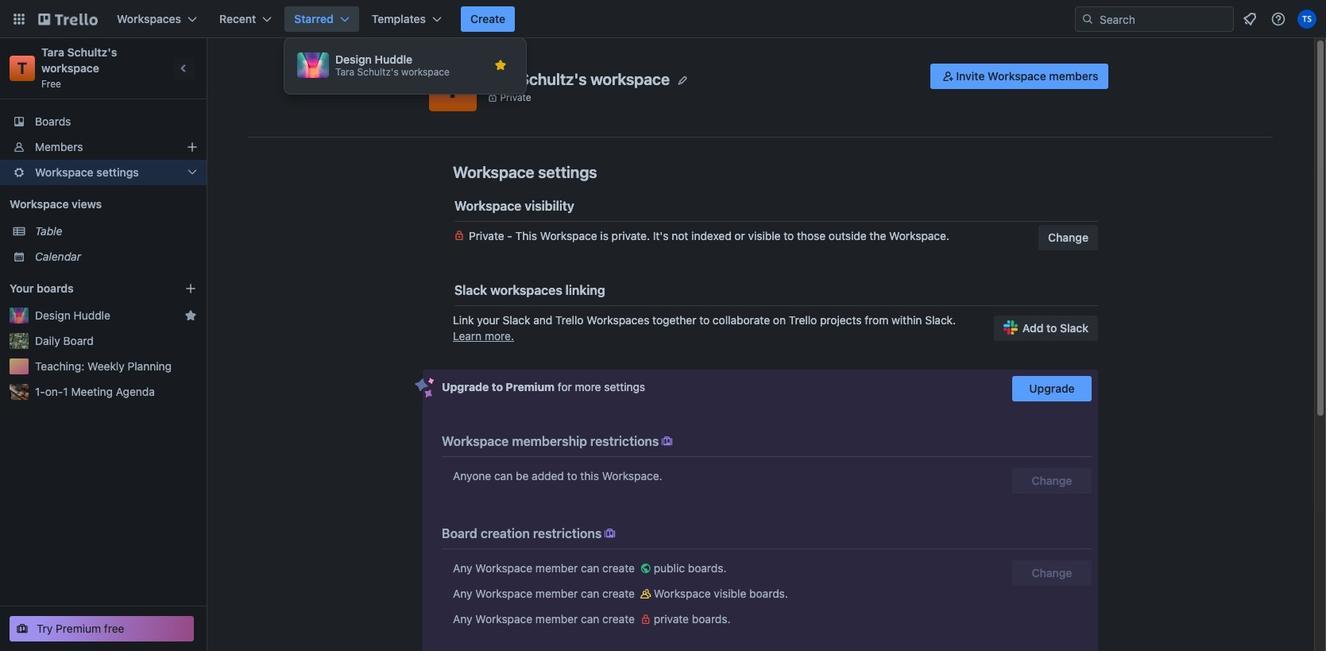 Task type: vqa. For each thing, say whether or not it's contained in the screenshot.
Return to previous screen icon
no



Task type: describe. For each thing, give the bounding box(es) containing it.
starred
[[294, 12, 334, 25]]

your boards
[[10, 281, 74, 295]]

primary element
[[0, 0, 1327, 38]]

design for design huddle tara schultz's workspace
[[335, 52, 372, 66]]

1 vertical spatial boards.
[[750, 587, 788, 600]]

workspaces button
[[107, 6, 207, 32]]

anyone
[[453, 469, 491, 483]]

huddle for design huddle
[[74, 308, 110, 322]]

private
[[654, 612, 689, 626]]

outside
[[829, 229, 867, 242]]

create
[[471, 12, 506, 25]]

design huddle
[[35, 308, 110, 322]]

daily
[[35, 334, 60, 347]]

private for private - this workspace is private. it's not indexed or visible to those outside the workspace.
[[469, 229, 505, 242]]

visibility
[[525, 199, 575, 213]]

create button
[[461, 6, 515, 32]]

design for design huddle
[[35, 308, 71, 322]]

tara for tara schultz's workspace
[[485, 70, 516, 88]]

boards link
[[0, 109, 207, 134]]

the
[[870, 229, 887, 242]]

1-
[[35, 385, 45, 398]]

add board image
[[184, 282, 197, 295]]

workspaces inside popup button
[[117, 12, 181, 25]]

schultz's for tara schultz's workspace
[[519, 70, 587, 88]]

public
[[654, 561, 685, 575]]

recent button
[[210, 6, 282, 32]]

learn
[[453, 329, 482, 343]]

-
[[508, 229, 513, 242]]

link your slack and trello workspaces together to collaborate on trello projects from within slack. learn more.
[[453, 313, 956, 343]]

1
[[63, 385, 68, 398]]

0 vertical spatial change button
[[1039, 225, 1099, 250]]

workspace inside popup button
[[35, 165, 94, 179]]

those
[[797, 229, 826, 242]]

board creation restrictions
[[442, 526, 602, 541]]

templates button
[[362, 6, 452, 32]]

change link
[[1013, 560, 1092, 586]]

boards. for private boards.
[[692, 612, 731, 626]]

try premium free
[[37, 622, 124, 635]]

boards. for public boards.
[[688, 561, 727, 575]]

workspaces
[[491, 283, 563, 297]]

daily board
[[35, 334, 94, 347]]

weekly
[[87, 359, 125, 373]]

back to home image
[[38, 6, 98, 32]]

linking
[[566, 283, 606, 297]]

added
[[532, 469, 564, 483]]

this
[[516, 229, 537, 242]]

free
[[41, 78, 61, 90]]

sparkle image
[[415, 378, 435, 398]]

t for t button
[[444, 71, 461, 103]]

boards
[[37, 281, 74, 295]]

boards
[[35, 114, 71, 128]]

anyone can be added to this workspace.
[[453, 469, 663, 483]]

slack workspaces linking
[[455, 283, 606, 297]]

learn more. link
[[453, 329, 514, 343]]

indexed
[[692, 229, 732, 242]]

workspace inside button
[[988, 69, 1047, 83]]

2 trello from the left
[[789, 313, 817, 327]]

0 horizontal spatial workspace.
[[602, 469, 663, 483]]

members
[[35, 140, 83, 153]]

not
[[672, 229, 689, 242]]

tara schultz (taraschultz7) image
[[1298, 10, 1317, 29]]

workspace for tara schultz's workspace
[[591, 70, 670, 88]]

private.
[[612, 229, 650, 242]]

tara schultz's workspace
[[485, 70, 670, 88]]

for
[[558, 380, 572, 394]]

collaborate
[[713, 313, 770, 327]]

create for private boards.
[[603, 612, 635, 626]]

can for workspace visible boards.
[[581, 587, 600, 600]]

it's
[[653, 229, 669, 242]]

any workspace member can create for workspace visible boards.
[[453, 587, 638, 600]]

premium inside button
[[56, 622, 101, 635]]

tara schultz's workspace link
[[41, 45, 120, 75]]

workspace inside the "design huddle tara schultz's workspace"
[[402, 66, 450, 78]]

planning
[[128, 359, 172, 373]]

add
[[1023, 321, 1044, 335]]

calendar link
[[35, 249, 197, 265]]

design huddle link
[[35, 308, 178, 324]]

tara schultz's workspace free
[[41, 45, 120, 90]]

slack.
[[926, 313, 956, 327]]

0 horizontal spatial slack
[[455, 283, 487, 297]]

0 notifications image
[[1241, 10, 1260, 29]]

huddle for design huddle tara schultz's workspace
[[375, 52, 413, 66]]

is
[[601, 229, 609, 242]]

or
[[735, 229, 745, 242]]

on-
[[45, 385, 63, 398]]

link
[[453, 313, 474, 327]]

public boards.
[[654, 561, 727, 575]]

from
[[865, 313, 889, 327]]

and
[[534, 313, 553, 327]]

workspaces inside link your slack and trello workspaces together to collaborate on trello projects from within slack. learn more.
[[587, 313, 650, 327]]

members link
[[0, 134, 207, 160]]

templates
[[372, 12, 426, 25]]

within
[[892, 313, 923, 327]]

any for workspace visible boards.
[[453, 587, 473, 600]]

together
[[653, 313, 697, 327]]

2 vertical spatial change
[[1032, 566, 1073, 580]]

workspace visibility
[[455, 199, 575, 213]]

0 vertical spatial visible
[[748, 229, 781, 242]]

Search field
[[1095, 7, 1234, 31]]

table link
[[35, 223, 197, 239]]

meeting
[[71, 385, 113, 398]]

design huddle tara schultz's workspace
[[335, 52, 450, 78]]

table
[[35, 224, 62, 238]]

workspace membership restrictions
[[442, 434, 659, 448]]

0 vertical spatial workspace.
[[890, 229, 950, 242]]

1 horizontal spatial premium
[[506, 380, 555, 394]]

to down the more.
[[492, 380, 503, 394]]

slack for add
[[1061, 321, 1089, 335]]



Task type: locate. For each thing, give the bounding box(es) containing it.
any for private boards.
[[453, 612, 473, 626]]

workspace settings down members link
[[35, 165, 139, 179]]

member
[[536, 561, 578, 575], [536, 587, 578, 600], [536, 612, 578, 626]]

premium left 'for'
[[506, 380, 555, 394]]

search image
[[1082, 13, 1095, 25]]

member for public boards.
[[536, 561, 578, 575]]

t down create button on the top of page
[[444, 71, 461, 103]]

t link
[[10, 56, 35, 81]]

be
[[516, 469, 529, 483]]

your
[[10, 281, 34, 295]]

upgrade right the sparkle image on the left bottom
[[442, 380, 489, 394]]

tara down "starred" "popup button"
[[335, 66, 355, 78]]

invite workspace members button
[[931, 64, 1109, 89]]

starred icon image down add board image
[[184, 309, 197, 322]]

private right t button
[[500, 91, 532, 103]]

schultz's inside tara schultz's workspace free
[[67, 45, 117, 59]]

t left tara schultz's workspace free
[[17, 59, 27, 77]]

visible right or
[[748, 229, 781, 242]]

1 vertical spatial any
[[453, 587, 473, 600]]

workspace.
[[890, 229, 950, 242], [602, 469, 663, 483]]

settings down members link
[[96, 165, 139, 179]]

can for private boards.
[[581, 612, 600, 626]]

workspace inside tara schultz's workspace free
[[41, 61, 99, 75]]

1 horizontal spatial workspace settings
[[453, 163, 598, 181]]

1 vertical spatial workspace.
[[602, 469, 663, 483]]

more.
[[485, 329, 514, 343]]

1 horizontal spatial workspaces
[[587, 313, 650, 327]]

3 create from the top
[[603, 612, 635, 626]]

workspace settings button
[[0, 160, 207, 185]]

1 vertical spatial board
[[442, 526, 478, 541]]

workspace down primary element at the top
[[591, 70, 670, 88]]

private for private
[[500, 91, 532, 103]]

try premium free button
[[10, 616, 194, 642]]

tara inside tara schultz's workspace free
[[41, 45, 64, 59]]

0 vertical spatial premium
[[506, 380, 555, 394]]

slack right add
[[1061, 321, 1089, 335]]

workspace for tara schultz's workspace free
[[41, 61, 99, 75]]

upgrade
[[442, 380, 489, 394], [1030, 382, 1075, 395]]

settings right more
[[604, 380, 646, 394]]

2 vertical spatial create
[[603, 612, 635, 626]]

change button
[[1039, 225, 1099, 250], [1013, 468, 1092, 494]]

0 horizontal spatial design
[[35, 308, 71, 322]]

open information menu image
[[1271, 11, 1287, 27]]

can
[[494, 469, 513, 483], [581, 561, 600, 575], [581, 587, 600, 600], [581, 612, 600, 626]]

1 vertical spatial workspaces
[[587, 313, 650, 327]]

1 vertical spatial sm image
[[638, 560, 654, 576]]

workspace settings inside workspace settings popup button
[[35, 165, 139, 179]]

0 horizontal spatial visible
[[714, 587, 747, 600]]

0 vertical spatial design
[[335, 52, 372, 66]]

starred button
[[285, 6, 359, 32]]

member for workspace visible boards.
[[536, 587, 578, 600]]

1 horizontal spatial upgrade
[[1030, 382, 1075, 395]]

1 horizontal spatial settings
[[538, 163, 598, 181]]

0 vertical spatial member
[[536, 561, 578, 575]]

1 horizontal spatial trello
[[789, 313, 817, 327]]

2 horizontal spatial workspace
[[591, 70, 670, 88]]

1-on-1 meeting agenda
[[35, 385, 155, 398]]

daily board link
[[35, 333, 197, 349]]

2 any from the top
[[453, 587, 473, 600]]

workspace views
[[10, 197, 102, 211]]

0 vertical spatial workspaces
[[117, 12, 181, 25]]

tara right t button
[[485, 70, 516, 88]]

0 horizontal spatial sm image
[[638, 560, 654, 576]]

workspace
[[988, 69, 1047, 83], [453, 163, 535, 181], [35, 165, 94, 179], [10, 197, 69, 211], [455, 199, 522, 213], [540, 229, 598, 242], [442, 434, 509, 448], [476, 561, 533, 575], [476, 587, 533, 600], [654, 587, 711, 600], [476, 612, 533, 626]]

0 horizontal spatial starred icon image
[[184, 309, 197, 322]]

1 vertical spatial change button
[[1013, 468, 1092, 494]]

to right add
[[1047, 321, 1058, 335]]

to
[[784, 229, 794, 242], [700, 313, 710, 327], [1047, 321, 1058, 335], [492, 380, 503, 394], [567, 469, 578, 483]]

1 vertical spatial design
[[35, 308, 71, 322]]

0 horizontal spatial trello
[[556, 313, 584, 327]]

0 vertical spatial any workspace member can create
[[453, 561, 638, 575]]

tara inside the "design huddle tara schultz's workspace"
[[335, 66, 355, 78]]

agenda
[[116, 385, 155, 398]]

0 horizontal spatial t
[[17, 59, 27, 77]]

1 vertical spatial member
[[536, 587, 578, 600]]

design
[[335, 52, 372, 66], [35, 308, 71, 322]]

1 horizontal spatial workspace.
[[890, 229, 950, 242]]

workspaces
[[117, 12, 181, 25], [587, 313, 650, 327]]

workspace. right this
[[602, 469, 663, 483]]

upgrade to premium for more settings
[[442, 380, 646, 394]]

creation
[[481, 526, 530, 541]]

1 vertical spatial change
[[1032, 474, 1073, 487]]

any workspace member can create for private boards.
[[453, 612, 638, 626]]

to inside link your slack and trello workspaces together to collaborate on trello projects from within slack. learn more.
[[700, 313, 710, 327]]

2 horizontal spatial schultz's
[[519, 70, 587, 88]]

huddle
[[375, 52, 413, 66], [74, 308, 110, 322]]

1 vertical spatial restrictions
[[533, 526, 602, 541]]

calendar
[[35, 250, 81, 263]]

create for workspace visible boards.
[[603, 587, 635, 600]]

schultz's
[[67, 45, 117, 59], [357, 66, 399, 78], [519, 70, 587, 88]]

slack inside link your slack and trello workspaces together to collaborate on trello projects from within slack. learn more.
[[503, 313, 531, 327]]

2 horizontal spatial settings
[[604, 380, 646, 394]]

0 vertical spatial huddle
[[375, 52, 413, 66]]

create for public boards.
[[603, 561, 635, 575]]

1 trello from the left
[[556, 313, 584, 327]]

change
[[1049, 231, 1089, 244], [1032, 474, 1073, 487], [1032, 566, 1073, 580]]

slack up link
[[455, 283, 487, 297]]

upgrade down add to slack link at the right of page
[[1030, 382, 1075, 395]]

0 vertical spatial starred icon image
[[494, 59, 507, 72]]

0 horizontal spatial schultz's
[[67, 45, 117, 59]]

0 vertical spatial change
[[1049, 231, 1089, 244]]

slack for link
[[503, 313, 531, 327]]

your
[[477, 313, 500, 327]]

0 vertical spatial restrictions
[[591, 434, 659, 448]]

2 member from the top
[[536, 587, 578, 600]]

0 vertical spatial private
[[500, 91, 532, 103]]

0 vertical spatial any
[[453, 561, 473, 575]]

0 vertical spatial board
[[63, 334, 94, 347]]

3 any workspace member can create from the top
[[453, 612, 638, 626]]

views
[[72, 197, 102, 211]]

workspace down templates dropdown button
[[402, 66, 450, 78]]

restrictions down anyone can be added to this workspace.
[[533, 526, 602, 541]]

2 any workspace member can create from the top
[[453, 587, 638, 600]]

upgrade for upgrade to premium for more settings
[[442, 380, 489, 394]]

create
[[603, 561, 635, 575], [603, 587, 635, 600], [603, 612, 635, 626]]

visible up the private boards.
[[714, 587, 747, 600]]

to left 'those'
[[784, 229, 794, 242]]

0 horizontal spatial workspace
[[41, 61, 99, 75]]

huddle inside the "design huddle tara schultz's workspace"
[[375, 52, 413, 66]]

upgrade button
[[1013, 376, 1092, 401]]

3 member from the top
[[536, 612, 578, 626]]

2 horizontal spatial slack
[[1061, 321, 1089, 335]]

slack up the more.
[[503, 313, 531, 327]]

2 vertical spatial boards.
[[692, 612, 731, 626]]

private - this workspace is private. it's not indexed or visible to those outside the workspace.
[[469, 229, 950, 242]]

settings up visibility at the top left
[[538, 163, 598, 181]]

1 horizontal spatial sm image
[[941, 68, 957, 84]]

1 horizontal spatial huddle
[[375, 52, 413, 66]]

add to slack
[[1023, 321, 1089, 335]]

private left -
[[469, 229, 505, 242]]

workspace settings up workspace visibility
[[453, 163, 598, 181]]

on
[[773, 313, 786, 327]]

more
[[575, 380, 601, 394]]

1 member from the top
[[536, 561, 578, 575]]

1 vertical spatial starred icon image
[[184, 309, 197, 322]]

settings inside popup button
[[96, 165, 139, 179]]

sm image
[[659, 433, 675, 449], [602, 525, 618, 541], [638, 586, 654, 602], [638, 611, 654, 627]]

2 horizontal spatial tara
[[485, 70, 516, 88]]

3 any from the top
[[453, 612, 473, 626]]

workspace up free
[[41, 61, 99, 75]]

1 horizontal spatial design
[[335, 52, 372, 66]]

tara for tara schultz's workspace free
[[41, 45, 64, 59]]

board left creation
[[442, 526, 478, 541]]

2 vertical spatial any workspace member can create
[[453, 612, 638, 626]]

1 create from the top
[[603, 561, 635, 575]]

0 horizontal spatial upgrade
[[442, 380, 489, 394]]

board down design huddle
[[63, 334, 94, 347]]

1 horizontal spatial schultz's
[[357, 66, 399, 78]]

0 horizontal spatial premium
[[56, 622, 101, 635]]

1 any from the top
[[453, 561, 473, 575]]

trello right on
[[789, 313, 817, 327]]

change for bottommost change button
[[1032, 474, 1073, 487]]

private boards.
[[654, 612, 731, 626]]

1-on-1 meeting agenda link
[[35, 384, 197, 400]]

any workspace member can create for public boards.
[[453, 561, 638, 575]]

1 horizontal spatial t
[[444, 71, 461, 103]]

settings
[[538, 163, 598, 181], [96, 165, 139, 179], [604, 380, 646, 394]]

visible
[[748, 229, 781, 242], [714, 587, 747, 600]]

t
[[17, 59, 27, 77], [444, 71, 461, 103]]

upgrade inside button
[[1030, 382, 1075, 395]]

your boards with 4 items element
[[10, 279, 161, 298]]

1 vertical spatial premium
[[56, 622, 101, 635]]

0 vertical spatial sm image
[[941, 68, 957, 84]]

0 horizontal spatial workspaces
[[117, 12, 181, 25]]

this
[[581, 469, 599, 483]]

trello right 'and' in the left of the page
[[556, 313, 584, 327]]

to right 'together'
[[700, 313, 710, 327]]

members
[[1050, 69, 1099, 83]]

2 vertical spatial any
[[453, 612, 473, 626]]

workspace
[[41, 61, 99, 75], [402, 66, 450, 78], [591, 70, 670, 88]]

workspaces down linking
[[587, 313, 650, 327]]

design down "starred" "popup button"
[[335, 52, 372, 66]]

any for public boards.
[[453, 561, 473, 575]]

upgrade for upgrade
[[1030, 382, 1075, 395]]

trello
[[556, 313, 584, 327], [789, 313, 817, 327]]

starred icon image down create button on the top of page
[[494, 59, 507, 72]]

1 horizontal spatial slack
[[503, 313, 531, 327]]

restrictions for board creation restrictions
[[533, 526, 602, 541]]

teaching: weekly planning link
[[35, 359, 197, 374]]

sm image inside the invite workspace members button
[[941, 68, 957, 84]]

workspace visible boards.
[[654, 587, 788, 600]]

1 horizontal spatial board
[[442, 526, 478, 541]]

invite workspace members
[[957, 69, 1099, 83]]

restrictions
[[591, 434, 659, 448], [533, 526, 602, 541]]

member for private boards.
[[536, 612, 578, 626]]

membership
[[512, 434, 587, 448]]

workspace navigation collapse icon image
[[173, 57, 196, 79]]

2 create from the top
[[603, 587, 635, 600]]

design up daily
[[35, 308, 71, 322]]

restrictions up this
[[591, 434, 659, 448]]

teaching: weekly planning
[[35, 359, 172, 373]]

starred icon image
[[494, 59, 507, 72], [184, 309, 197, 322]]

0 horizontal spatial huddle
[[74, 308, 110, 322]]

sm image
[[941, 68, 957, 84], [638, 560, 654, 576]]

invite
[[957, 69, 985, 83]]

huddle down your boards with 4 items element
[[74, 308, 110, 322]]

change for the topmost change button
[[1049, 231, 1089, 244]]

0 horizontal spatial board
[[63, 334, 94, 347]]

schultz's inside the "design huddle tara schultz's workspace"
[[357, 66, 399, 78]]

premium right try
[[56, 622, 101, 635]]

1 any workspace member can create from the top
[[453, 561, 638, 575]]

tara
[[41, 45, 64, 59], [335, 66, 355, 78], [485, 70, 516, 88]]

premium
[[506, 380, 555, 394], [56, 622, 101, 635]]

1 vertical spatial visible
[[714, 587, 747, 600]]

0 horizontal spatial tara
[[41, 45, 64, 59]]

restrictions for workspace membership restrictions
[[591, 434, 659, 448]]

t for t link
[[17, 59, 27, 77]]

0 horizontal spatial workspace settings
[[35, 165, 139, 179]]

projects
[[820, 313, 862, 327]]

can for public boards.
[[581, 561, 600, 575]]

1 vertical spatial any workspace member can create
[[453, 587, 638, 600]]

1 vertical spatial private
[[469, 229, 505, 242]]

tara up free
[[41, 45, 64, 59]]

1 vertical spatial create
[[603, 587, 635, 600]]

1 horizontal spatial workspace
[[402, 66, 450, 78]]

workspace. right 'the'
[[890, 229, 950, 242]]

1 horizontal spatial tara
[[335, 66, 355, 78]]

1 horizontal spatial starred icon image
[[494, 59, 507, 72]]

1 vertical spatial huddle
[[74, 308, 110, 322]]

1 horizontal spatial visible
[[748, 229, 781, 242]]

0 vertical spatial boards.
[[688, 561, 727, 575]]

huddle down templates
[[375, 52, 413, 66]]

try
[[37, 622, 53, 635]]

design inside the "design huddle tara schultz's workspace"
[[335, 52, 372, 66]]

0 horizontal spatial settings
[[96, 165, 139, 179]]

recent
[[219, 12, 256, 25]]

boards.
[[688, 561, 727, 575], [750, 587, 788, 600], [692, 612, 731, 626]]

0 vertical spatial create
[[603, 561, 635, 575]]

to left this
[[567, 469, 578, 483]]

t inside button
[[444, 71, 461, 103]]

workspaces up "workspace navigation collapse icon"
[[117, 12, 181, 25]]

t button
[[429, 64, 477, 111]]

add to slack link
[[994, 316, 1099, 341]]

free
[[104, 622, 124, 635]]

schultz's for tara schultz's workspace free
[[67, 45, 117, 59]]

2 vertical spatial member
[[536, 612, 578, 626]]



